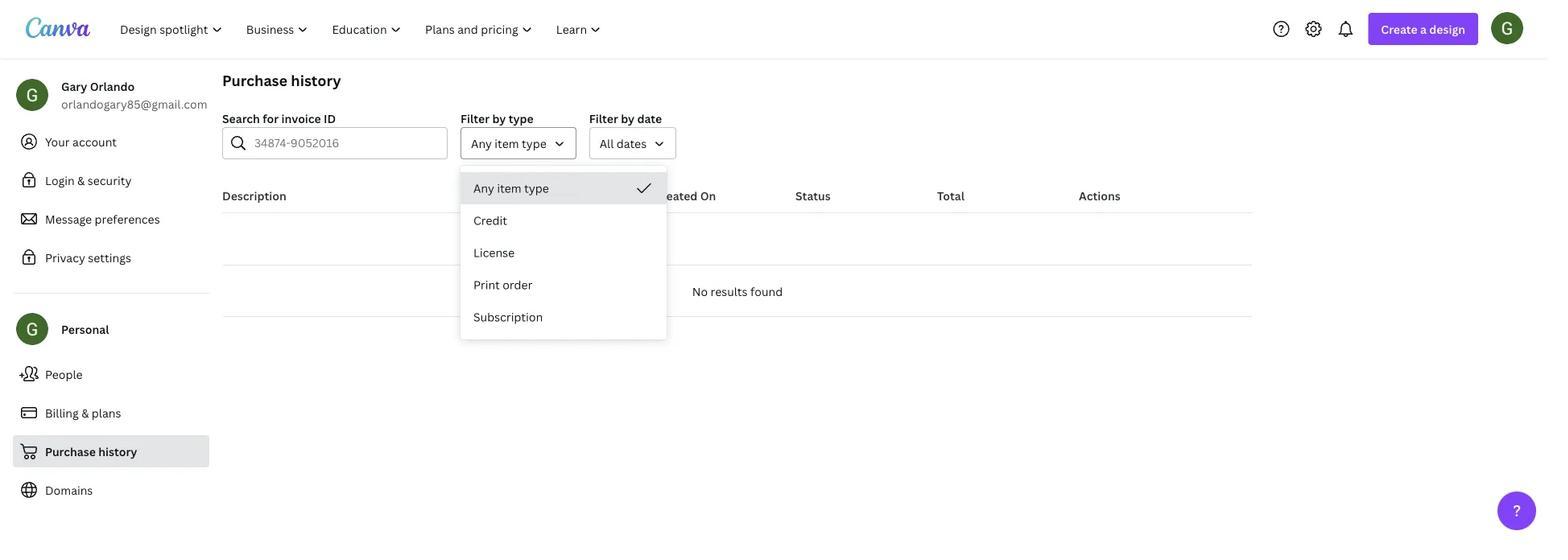 Task type: vqa. For each thing, say whether or not it's contained in the screenshot.
Glow BUTTON
no



Task type: describe. For each thing, give the bounding box(es) containing it.
any item type option
[[461, 172, 667, 205]]

subscription option
[[461, 301, 667, 333]]

privacy settings
[[45, 250, 131, 265]]

message preferences link
[[13, 203, 209, 235]]

any inside any item type button
[[471, 136, 492, 151]]

your account
[[45, 134, 117, 149]]

top level navigation element
[[110, 13, 615, 45]]

0 horizontal spatial history
[[98, 444, 137, 459]]

login & security
[[45, 173, 132, 188]]

gary orlando image
[[1491, 12, 1523, 44]]

gary orlando orlandogary85@gmail.com
[[61, 79, 207, 112]]

filter for filter by date
[[589, 111, 618, 126]]

license option
[[461, 237, 667, 269]]

people
[[45, 367, 83, 382]]

list box containing any item type
[[461, 172, 667, 333]]

created
[[654, 188, 698, 203]]

search
[[222, 111, 260, 126]]

design
[[1429, 21, 1465, 37]]

found
[[750, 284, 783, 299]]

subscription button
[[461, 301, 667, 333]]

your
[[45, 134, 70, 149]]

subscription
[[473, 310, 543, 325]]

no results found
[[692, 284, 783, 299]]

plans
[[92, 405, 121, 421]]

print
[[473, 277, 500, 293]]

license button
[[461, 237, 667, 269]]

print order option
[[461, 269, 667, 301]]

type inside option
[[524, 181, 549, 196]]

create a design button
[[1368, 13, 1478, 45]]

billed
[[512, 188, 544, 203]]

filter by date
[[589, 111, 662, 126]]

Search for invoice ID text field
[[254, 128, 437, 159]]

credit button
[[461, 205, 667, 237]]

by for type
[[492, 111, 506, 126]]

0 vertical spatial purchase history
[[222, 70, 341, 90]]

status
[[796, 188, 831, 203]]

all
[[600, 136, 614, 151]]

filter by type
[[461, 111, 534, 126]]

description
[[222, 188, 286, 203]]

1 vertical spatial type
[[522, 136, 547, 151]]

security
[[88, 173, 132, 188]]

orlando
[[90, 79, 135, 94]]

credit
[[473, 213, 507, 228]]

credit option
[[461, 205, 667, 237]]

item inside option
[[497, 181, 521, 196]]

by for date
[[621, 111, 635, 126]]

orlandogary85@gmail.com
[[61, 96, 207, 112]]



Task type: locate. For each thing, give the bounding box(es) containing it.
filter for filter by type
[[461, 111, 490, 126]]

any up "credit"
[[473, 181, 494, 196]]

0 horizontal spatial purchase
[[45, 444, 96, 459]]

results
[[711, 284, 748, 299]]

personal
[[61, 322, 109, 337]]

billed to
[[512, 188, 559, 203]]

1 horizontal spatial purchase history
[[222, 70, 341, 90]]

0 vertical spatial item
[[495, 136, 519, 151]]

2 by from the left
[[621, 111, 635, 126]]

any item type up "credit"
[[473, 181, 549, 196]]

0 horizontal spatial purchase history
[[45, 444, 137, 459]]

&
[[77, 173, 85, 188], [81, 405, 89, 421]]

date
[[637, 111, 662, 126]]

1 by from the left
[[492, 111, 506, 126]]

list box
[[461, 172, 667, 333]]

any item type down filter by type
[[471, 136, 547, 151]]

login & security link
[[13, 164, 209, 196]]

any item type inside option
[[473, 181, 549, 196]]

create a design
[[1381, 21, 1465, 37]]

by left date
[[621, 111, 635, 126]]

print order
[[473, 277, 533, 293]]

2 filter from the left
[[589, 111, 618, 126]]

your account link
[[13, 126, 209, 158]]

item up "credit"
[[497, 181, 521, 196]]

account
[[73, 134, 117, 149]]

id
[[324, 111, 336, 126]]

& right login
[[77, 173, 85, 188]]

1 vertical spatial any
[[473, 181, 494, 196]]

0 vertical spatial type
[[509, 111, 534, 126]]

privacy
[[45, 250, 85, 265]]

billing & plans
[[45, 405, 121, 421]]

1 horizontal spatial purchase
[[222, 70, 288, 90]]

license
[[473, 245, 515, 260]]

purchase history down billing & plans
[[45, 444, 137, 459]]

dates
[[617, 136, 647, 151]]

purchase
[[222, 70, 288, 90], [45, 444, 96, 459]]

for
[[263, 111, 279, 126]]

1 vertical spatial any item type
[[473, 181, 549, 196]]

All dates button
[[589, 127, 676, 159]]

to
[[546, 188, 559, 203]]

0 vertical spatial any item type
[[471, 136, 547, 151]]

filter up "all" in the top left of the page
[[589, 111, 618, 126]]

domains link
[[13, 474, 209, 506]]

message preferences
[[45, 211, 160, 227]]

purchase history
[[222, 70, 341, 90], [45, 444, 137, 459]]

0 vertical spatial any
[[471, 136, 492, 151]]

item
[[495, 136, 519, 151], [497, 181, 521, 196]]

total
[[937, 188, 965, 203]]

1 horizontal spatial by
[[621, 111, 635, 126]]

1 filter from the left
[[461, 111, 490, 126]]

filter up any item type button
[[461, 111, 490, 126]]

type
[[509, 111, 534, 126], [522, 136, 547, 151], [524, 181, 549, 196]]

by up any item type button
[[492, 111, 506, 126]]

1 vertical spatial history
[[98, 444, 137, 459]]

invoice
[[281, 111, 321, 126]]

any down filter by type
[[471, 136, 492, 151]]

0 vertical spatial &
[[77, 173, 85, 188]]

domains
[[45, 483, 93, 498]]

any item type button
[[461, 172, 667, 205]]

1 horizontal spatial filter
[[589, 111, 618, 126]]

people link
[[13, 358, 209, 391]]

no
[[692, 284, 708, 299]]

on
[[700, 188, 716, 203]]

history up id
[[291, 70, 341, 90]]

& left plans
[[81, 405, 89, 421]]

print order button
[[461, 269, 667, 301]]

a
[[1420, 21, 1427, 37]]

purchase up search
[[222, 70, 288, 90]]

login
[[45, 173, 75, 188]]

by
[[492, 111, 506, 126], [621, 111, 635, 126]]

2 vertical spatial type
[[524, 181, 549, 196]]

1 vertical spatial purchase
[[45, 444, 96, 459]]

actions
[[1079, 188, 1121, 203]]

any inside any item type button
[[473, 181, 494, 196]]

preferences
[[95, 211, 160, 227]]

purchase up domains
[[45, 444, 96, 459]]

billing & plans link
[[13, 397, 209, 429]]

0 vertical spatial history
[[291, 70, 341, 90]]

all dates
[[600, 136, 647, 151]]

any
[[471, 136, 492, 151], [473, 181, 494, 196]]

0 vertical spatial purchase
[[222, 70, 288, 90]]

0 horizontal spatial filter
[[461, 111, 490, 126]]

settings
[[88, 250, 131, 265]]

privacy settings link
[[13, 242, 209, 274]]

purchase history up search for invoice id at the top of page
[[222, 70, 341, 90]]

0 horizontal spatial by
[[492, 111, 506, 126]]

Any item type button
[[461, 127, 576, 159]]

create
[[1381, 21, 1418, 37]]

purchase history link
[[13, 436, 209, 468]]

1 vertical spatial &
[[81, 405, 89, 421]]

filter
[[461, 111, 490, 126], [589, 111, 618, 126]]

created on
[[654, 188, 716, 203]]

order
[[503, 277, 533, 293]]

message
[[45, 211, 92, 227]]

& for billing
[[81, 405, 89, 421]]

history
[[291, 70, 341, 90], [98, 444, 137, 459]]

1 vertical spatial item
[[497, 181, 521, 196]]

gary
[[61, 79, 87, 94]]

& for login
[[77, 173, 85, 188]]

1 horizontal spatial history
[[291, 70, 341, 90]]

item down filter by type
[[495, 136, 519, 151]]

any item type
[[471, 136, 547, 151], [473, 181, 549, 196]]

search for invoice id
[[222, 111, 336, 126]]

1 vertical spatial purchase history
[[45, 444, 137, 459]]

history down the billing & plans link
[[98, 444, 137, 459]]

billing
[[45, 405, 79, 421]]



